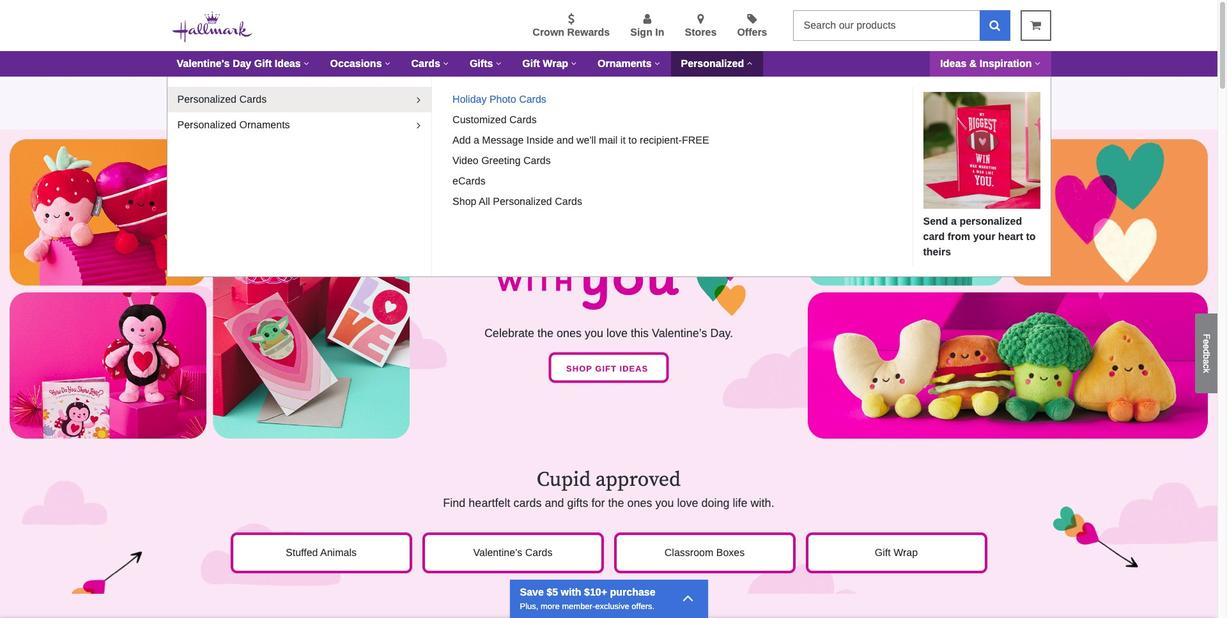 Task type: locate. For each thing, give the bounding box(es) containing it.
crown
[[533, 27, 565, 38], [599, 88, 627, 98]]

add
[[453, 135, 471, 146]]

valentine's inside valentine's cards link
[[473, 548, 522, 559]]

and left we'll
[[557, 135, 574, 146]]

the
[[538, 327, 554, 340], [608, 497, 624, 510]]

f
[[1202, 334, 1212, 339]]

crown left rewards
[[533, 27, 565, 38]]

ecards
[[453, 176, 486, 187]]

a inside f e e d b a c k "button"
[[1202, 359, 1212, 364]]

video
[[453, 155, 479, 166]]

1 vertical spatial your
[[973, 231, 996, 242]]

0 vertical spatial and
[[557, 135, 574, 146]]

for right gifts at bottom left
[[592, 497, 605, 510]]

1 horizontal spatial send
[[923, 216, 948, 227]]

shop down the "send a card with your photo or message directly to them."
[[852, 107, 874, 117]]

0 vertical spatial send
[[782, 88, 804, 98]]

send
[[782, 88, 804, 98], [923, 216, 948, 227]]

gift wrap
[[523, 58, 568, 69], [875, 548, 918, 559]]

the inside cupid approved find heartfelt cards and gifts for the ones you love doing life with.
[[608, 497, 624, 510]]

e up d
[[1202, 339, 1212, 344]]

1 vertical spatial cards
[[514, 497, 542, 510]]

icon image down classroom
[[682, 589, 694, 607]]

to left them.
[[997, 88, 1006, 98]]

it inside cupid approved main content
[[327, 88, 332, 98]]

1 vertical spatial the
[[608, 497, 624, 510]]

a
[[691, 88, 696, 98], [807, 88, 812, 98], [474, 135, 479, 146], [951, 216, 957, 227], [1202, 359, 1212, 364]]

shop left gift
[[566, 364, 592, 374]]

2 horizontal spatial gift
[[875, 548, 891, 559]]

your inside send a personalized card from your heart to theirs
[[973, 231, 996, 242]]

cards right heartfelt
[[514, 497, 542, 510]]

menu bar containing valentine's day gift ideas
[[167, 51, 1051, 77]]

shop all personalized cards
[[453, 196, 582, 207]]

1 horizontal spatial tab list
[[442, 87, 913, 297]]

send inside cupid approved main content
[[782, 88, 804, 98]]

send inside send a personalized card from your heart to theirs
[[923, 216, 948, 227]]

0 vertical spatial shop
[[852, 107, 874, 117]]

personalized link
[[671, 51, 763, 77]]

offers link
[[737, 13, 767, 40]]

None search field
[[793, 10, 1010, 41]]

1 horizontal spatial personalized
[[960, 216, 1022, 227]]

for right get
[[335, 88, 347, 98]]

cards down the message
[[931, 107, 954, 117]]

0 horizontal spatial gift wrap link
[[512, 51, 588, 77]]

1 tab list from the left
[[167, 87, 432, 138]]

sign
[[630, 27, 653, 38]]

to
[[299, 88, 308, 98], [997, 88, 1006, 98], [629, 135, 637, 146], [1026, 231, 1036, 242]]

0 horizontal spatial wrap
[[543, 58, 568, 69]]

1 horizontal spatial it
[[621, 135, 626, 146]]

&
[[970, 58, 977, 69]]

1 horizontal spatial shop
[[566, 364, 592, 374]]

banner
[[0, 0, 1218, 297]]

icon image down directly
[[956, 108, 962, 117]]

boxes
[[716, 548, 745, 559]]

day
[[233, 58, 251, 69]]

it for to
[[621, 135, 626, 146]]

a for send a personalized card from your heart to theirs
[[951, 216, 957, 227]]

icon image for details
[[323, 108, 329, 117]]

1 vertical spatial wrap
[[894, 548, 918, 559]]

the down approved
[[608, 497, 624, 510]]

0 horizontal spatial day.
[[400, 88, 419, 98]]

you down approved
[[656, 497, 674, 510]]

0 horizontal spatial card
[[814, 88, 834, 98]]

wrap
[[543, 58, 568, 69], [894, 548, 918, 559]]

shipping
[[499, 88, 538, 98]]

valentine's day gift ideas
[[177, 58, 301, 69]]

2 horizontal spatial icon image
[[956, 108, 962, 117]]

0 vertical spatial ones
[[557, 327, 582, 340]]

1 horizontal spatial you
[[656, 497, 674, 510]]

1 vertical spatial valentine's
[[350, 88, 397, 98]]

icon image
[[323, 108, 329, 117], [956, 108, 962, 117], [682, 589, 694, 607]]

a for send a card with your photo or message directly to them.
[[807, 88, 812, 98]]

cards up save
[[525, 548, 553, 559]]

region
[[0, 595, 1218, 619]]

$30+
[[554, 88, 575, 98]]

occasions
[[330, 58, 382, 69]]

1 horizontal spatial love
[[677, 497, 698, 510]]

send a personalized card from your heart to theirs link
[[923, 92, 1040, 260]]

0 horizontal spatial ideas
[[275, 58, 301, 69]]

feb.
[[270, 88, 289, 98]]

to inside add a message inside and we'll mail it to recipient-free link
[[629, 135, 637, 146]]

0 horizontal spatial crown
[[533, 27, 565, 38]]

1 horizontal spatial valentine's
[[350, 88, 397, 98]]

cards inside cupid approved find heartfelt cards and gifts for the ones you love doing life with.
[[514, 497, 542, 510]]

to right mail
[[629, 135, 637, 146]]

1 horizontal spatial wrap
[[894, 548, 918, 559]]

ideas left &
[[941, 58, 967, 69]]

love left this
[[607, 327, 628, 340]]

1 horizontal spatial for
[[592, 497, 605, 510]]

sign in
[[630, 27, 665, 38]]

and left gifts at bottom left
[[545, 497, 564, 510]]

ornaments up free shipping on $30+ with crown rewards. not a member?
[[598, 58, 652, 69]]

0 horizontal spatial tab list
[[167, 87, 432, 138]]

e up the b
[[1202, 344, 1212, 349]]

valentine's right this
[[652, 327, 707, 340]]

the right celebrate
[[538, 327, 554, 340]]

holiday photo cards link
[[448, 92, 552, 107]]

you up gift
[[585, 327, 603, 340]]

heartfelt
[[469, 497, 510, 510]]

icon image down get
[[323, 108, 329, 117]]

0 vertical spatial cards
[[931, 107, 954, 117]]

ornaments
[[598, 58, 652, 69], [239, 120, 290, 130]]

0 vertical spatial it
[[327, 88, 332, 98]]

classroom boxes
[[665, 548, 745, 559]]

to right heart
[[1026, 231, 1036, 242]]

0 vertical spatial you
[[585, 327, 603, 340]]

with inside the free shipping on $30+ with crown rewards. not a member? link
[[578, 88, 596, 98]]

hallmark link
[[172, 10, 262, 45]]

find
[[443, 497, 466, 510]]

0 vertical spatial for
[[335, 88, 347, 98]]

0 vertical spatial day.
[[400, 88, 419, 98]]

and inside add a message inside and we'll mail it to recipient-free link
[[557, 135, 574, 146]]

it right mail
[[621, 135, 626, 146]]

1 vertical spatial send
[[923, 216, 948, 227]]

menu bar
[[167, 51, 1051, 77]]

0 vertical spatial valentine's
[[177, 58, 230, 69]]

crown down ornaments link
[[599, 88, 627, 98]]

ornaments inside "tab list"
[[239, 120, 290, 130]]

1 vertical spatial you
[[656, 497, 674, 510]]

0 horizontal spatial it
[[327, 88, 332, 98]]

0 vertical spatial crown
[[533, 27, 565, 38]]

d
[[1202, 349, 1212, 354]]

1 vertical spatial gift wrap link
[[806, 533, 987, 574]]

your
[[857, 88, 877, 98], [973, 231, 996, 242]]

stuffed animals
[[286, 548, 357, 559]]

offers.
[[632, 602, 655, 611]]

send a personalized card from your heart to theirs
[[923, 216, 1036, 258]]

personalized up member?
[[681, 58, 744, 69]]

hallmark image
[[172, 12, 252, 42]]

celebrate the ones you love this valentine's day.
[[484, 327, 733, 340]]

1 horizontal spatial card
[[923, 231, 945, 242]]

gifts link
[[460, 51, 512, 77]]

valentine's down heartfelt
[[473, 548, 522, 559]]

cards
[[931, 107, 954, 117], [514, 497, 542, 510]]

you
[[585, 327, 603, 340], [656, 497, 674, 510]]

1 vertical spatial shop
[[453, 196, 477, 207]]

ones down approved
[[627, 497, 652, 510]]

your right from
[[973, 231, 996, 242]]

valentine's up order
[[177, 58, 230, 69]]

personalized right all
[[493, 196, 552, 207]]

2 horizontal spatial shop
[[852, 107, 874, 117]]

1 horizontal spatial ideas
[[941, 58, 967, 69]]

valentine's day cards image
[[0, 595, 1218, 619]]

it
[[327, 88, 332, 98], [621, 135, 626, 146]]

1 horizontal spatial ornaments
[[598, 58, 652, 69]]

0 horizontal spatial ones
[[557, 327, 582, 340]]

menu inside 'banner'
[[273, 11, 783, 40]]

0 horizontal spatial gift wrap
[[523, 58, 568, 69]]

0 horizontal spatial cards
[[514, 497, 542, 510]]

e
[[1202, 339, 1212, 344], [1202, 344, 1212, 349]]

0 vertical spatial card
[[814, 88, 834, 98]]

love
[[607, 327, 628, 340], [677, 497, 698, 510]]

message
[[482, 135, 524, 146]]

0 vertical spatial personalized
[[876, 107, 929, 117]]

0 horizontal spatial icon image
[[323, 108, 329, 117]]

1 horizontal spatial crown
[[599, 88, 627, 98]]

1 vertical spatial for
[[592, 497, 605, 510]]

0 horizontal spatial valentine's
[[177, 58, 230, 69]]

0 vertical spatial your
[[857, 88, 877, 98]]

details
[[292, 107, 323, 117]]

it inside "tab list"
[[621, 135, 626, 146]]

0 vertical spatial valentine's
[[652, 327, 707, 340]]

0 horizontal spatial you
[[585, 327, 603, 340]]

video greeting cards
[[453, 155, 551, 166]]

1 vertical spatial love
[[677, 497, 698, 510]]

1 ideas from the left
[[275, 58, 301, 69]]

0 horizontal spatial for
[[335, 88, 347, 98]]

1 vertical spatial card
[[923, 231, 945, 242]]

shop left all
[[453, 196, 477, 207]]

a inside send a personalized card from your heart to theirs
[[951, 216, 957, 227]]

menu containing crown rewards
[[273, 11, 783, 40]]

shop gift ideas
[[566, 364, 651, 374]]

your left photo
[[857, 88, 877, 98]]

it right get
[[327, 88, 332, 98]]

1 vertical spatial personalized
[[960, 216, 1022, 227]]

ones
[[557, 327, 582, 340], [627, 497, 652, 510]]

cards left the gifts
[[411, 58, 440, 69]]

all
[[479, 196, 490, 207]]

wrap inside 'banner'
[[543, 58, 568, 69]]

1 vertical spatial gift wrap
[[875, 548, 918, 559]]

you inside cupid approved find heartfelt cards and gifts for the ones you love doing life with.
[[656, 497, 674, 510]]

personalized down the "send a card with your photo or message directly to them."
[[876, 107, 929, 117]]

valentine's down occasions link
[[350, 88, 397, 98]]

menu
[[273, 11, 783, 40]]

1 horizontal spatial the
[[608, 497, 624, 510]]

crown rewards
[[533, 27, 610, 38]]

ideas up 7
[[275, 58, 301, 69]]

0 horizontal spatial personalized
[[876, 107, 929, 117]]

cards
[[411, 58, 440, 69], [239, 94, 267, 105], [519, 94, 546, 105], [510, 114, 537, 125], [524, 155, 551, 166], [555, 196, 582, 207], [525, 548, 553, 559]]

banner containing crown rewards
[[0, 0, 1218, 297]]

occasions link
[[320, 51, 401, 77]]

tab list containing personalized cards
[[167, 87, 432, 138]]

with up member-
[[561, 587, 581, 598]]

1 horizontal spatial ones
[[627, 497, 652, 510]]

love left doing at bottom
[[677, 497, 698, 510]]

tab list
[[167, 87, 432, 138], [442, 87, 913, 297]]

valentine's inside cupid approved main content
[[350, 88, 397, 98]]

0 vertical spatial love
[[607, 327, 628, 340]]

valentine's
[[177, 58, 230, 69], [350, 88, 397, 98]]

add a message inside and we'll mail it to recipient-free
[[453, 135, 709, 146]]

classroom boxes link
[[614, 533, 796, 574]]

with right $30+
[[578, 88, 596, 98]]

personalized inside cupid approved main content
[[876, 107, 929, 117]]

personalized down personalized cards
[[177, 120, 237, 130]]

0 vertical spatial ornaments
[[598, 58, 652, 69]]

1 horizontal spatial icon image
[[682, 589, 694, 607]]

icon image for shop personalized cards
[[956, 108, 962, 117]]

0 horizontal spatial gift
[[254, 58, 272, 69]]

2 tab list from the left
[[442, 87, 913, 297]]

ornaments down wed.,
[[239, 120, 290, 130]]

0 horizontal spatial ornaments
[[239, 120, 290, 130]]

0 vertical spatial wrap
[[543, 58, 568, 69]]

1 horizontal spatial day.
[[711, 327, 733, 340]]

gift wrap link
[[512, 51, 588, 77], [806, 533, 987, 574]]

a inside the free shipping on $30+ with crown rewards. not a member? link
[[691, 88, 696, 98]]

0 horizontal spatial send
[[782, 88, 804, 98]]

a inside add a message inside and we'll mail it to recipient-free link
[[474, 135, 479, 146]]

1 vertical spatial day.
[[711, 327, 733, 340]]

cards down inside
[[524, 155, 551, 166]]

0 vertical spatial the
[[538, 327, 554, 340]]

gift wrap inside 'cupid approved' region
[[875, 548, 918, 559]]

1 vertical spatial and
[[545, 497, 564, 510]]

card
[[814, 88, 834, 98], [923, 231, 945, 242]]

1 horizontal spatial your
[[973, 231, 996, 242]]

gift
[[595, 364, 617, 374]]

ornaments inside menu bar
[[598, 58, 652, 69]]

tab list containing holiday photo cards
[[442, 87, 913, 297]]

personalized
[[681, 58, 744, 69], [177, 94, 237, 105], [177, 120, 237, 130], [493, 196, 552, 207]]

it for for
[[327, 88, 332, 98]]

1 vertical spatial ornaments
[[239, 120, 290, 130]]

personalized up 'personalized ornaments'
[[177, 94, 237, 105]]

0 horizontal spatial shop
[[453, 196, 477, 207]]

1 vertical spatial ones
[[627, 497, 652, 510]]

mail
[[599, 135, 618, 146]]

cards right photo at top left
[[519, 94, 546, 105]]

0 horizontal spatial valentine's
[[473, 548, 522, 559]]

ones up the shop gift ideas
[[557, 327, 582, 340]]

shopping cart image
[[1031, 20, 1041, 31]]

member?
[[699, 88, 740, 98]]

love inside cupid approved find heartfelt cards and gifts for the ones you love doing life with.
[[677, 497, 698, 510]]

personalized cards tab panel
[[442, 87, 1040, 297]]

1 horizontal spatial gift wrap
[[875, 548, 918, 559]]

1 vertical spatial valentine's
[[473, 548, 522, 559]]

customized
[[453, 114, 507, 125]]

0 horizontal spatial love
[[607, 327, 628, 340]]

valentine's inside valentine's day gift ideas link
[[177, 58, 230, 69]]

personalized up heart
[[960, 216, 1022, 227]]

ideas & inspiration
[[941, 58, 1032, 69]]

0 horizontal spatial your
[[857, 88, 877, 98]]

1 vertical spatial it
[[621, 135, 626, 146]]

0 vertical spatial gift wrap
[[523, 58, 568, 69]]

2 vertical spatial shop
[[566, 364, 592, 374]]

cards inside 'cupid approved' region
[[525, 548, 553, 559]]

card inside send a personalized card from your heart to theirs
[[923, 231, 945, 242]]

1 vertical spatial crown
[[599, 88, 627, 98]]



Task type: describe. For each thing, give the bounding box(es) containing it.
photo
[[490, 94, 516, 105]]

member-
[[562, 602, 595, 611]]

gifts
[[567, 497, 588, 510]]

cards inside menu bar
[[411, 58, 440, 69]]

send for send a personalized card from your heart to theirs
[[923, 216, 948, 227]]

by
[[230, 88, 240, 98]]

gift inside valentine's day gift ideas link
[[254, 58, 272, 69]]

with inside save $5 with $10+ purchase plus, more member-exclusive offers.
[[561, 587, 581, 598]]

stuffed
[[286, 548, 318, 559]]

1 e from the top
[[1202, 339, 1212, 344]]

valentine's cards
[[473, 548, 553, 559]]

free shipping on $30+ with crown rewards. not a member?
[[477, 88, 740, 98]]

c
[[1202, 364, 1212, 369]]

personalized inside send a personalized card from your heart to theirs
[[960, 216, 1022, 227]]

order
[[202, 88, 227, 98]]

send for send a card with your photo or message directly to them.
[[782, 88, 804, 98]]

send a personalized card from your heart to theirs image
[[923, 92, 1040, 209]]

greeting
[[481, 155, 521, 166]]

for inside cupid approved find heartfelt cards and gifts for the ones you love doing life with.
[[592, 497, 605, 510]]

sign in link
[[630, 13, 665, 40]]

0 vertical spatial gift wrap link
[[512, 51, 588, 77]]

search image
[[990, 19, 1000, 31]]

crown rewards link
[[533, 13, 610, 40]]

them.
[[1008, 88, 1033, 98]]

offers
[[737, 27, 767, 38]]

customized cards link
[[448, 113, 542, 128]]

holiday
[[453, 94, 487, 105]]

customized cards
[[453, 114, 537, 125]]

rewards.
[[630, 88, 671, 98]]

2 e from the top
[[1202, 344, 1212, 349]]

your inside cupid approved main content
[[857, 88, 877, 98]]

cards link
[[401, 51, 460, 77]]

gifts
[[470, 58, 493, 69]]

2 ideas from the left
[[941, 58, 967, 69]]

cards down add a message inside and we'll mail it to recipient-free link
[[555, 196, 582, 207]]

shop for celebrate
[[566, 364, 592, 374]]

purchase
[[610, 587, 656, 598]]

to right 7
[[299, 88, 308, 98]]

f e e d b a c k
[[1202, 334, 1212, 373]]

get
[[310, 88, 324, 98]]

personalized inside tab panel
[[493, 196, 552, 207]]

we'll
[[577, 135, 596, 146]]

ornaments link
[[588, 51, 671, 77]]

personalized cards
[[177, 94, 267, 105]]

inside
[[527, 135, 554, 146]]

1 horizontal spatial cards
[[931, 107, 954, 117]]

cards left the feb.
[[239, 94, 267, 105]]

plus,
[[520, 602, 539, 611]]

0 horizontal spatial the
[[538, 327, 554, 340]]

rewards
[[567, 27, 610, 38]]

doing
[[702, 497, 730, 510]]

send a card with your photo or message directly to them.
[[782, 88, 1033, 98]]

in
[[655, 27, 665, 38]]

message
[[920, 88, 959, 98]]

1 horizontal spatial valentine's
[[652, 327, 707, 340]]

free
[[682, 135, 709, 146]]

k
[[1202, 369, 1212, 373]]

exclusive
[[595, 602, 630, 611]]

animals
[[320, 548, 357, 559]]

wed.,
[[243, 88, 267, 98]]

valentine's day gift ideas link
[[167, 51, 320, 77]]

a for add a message inside and we'll mail it to recipient-free
[[474, 135, 479, 146]]

holiday photo cards
[[453, 94, 546, 105]]

free shipping on $30+ with crown rewards. not a member? link
[[470, 87, 747, 120]]

celebrate
[[484, 327, 534, 340]]

save
[[520, 587, 544, 598]]

inspiration
[[980, 58, 1032, 69]]

save $5 with $10+ purchase plus, more member-exclusive offers.
[[520, 587, 656, 611]]

this
[[631, 327, 649, 340]]

shop personalized cards
[[852, 107, 956, 117]]

personalized for personalized ornaments
[[177, 120, 237, 130]]

personalized ornaments
[[177, 120, 290, 130]]

gift wrap inside 'banner'
[[523, 58, 568, 69]]

shop inside "tab list"
[[453, 196, 477, 207]]

wrap inside 'cupid approved' region
[[894, 548, 918, 559]]

to inside send a personalized card from your heart to theirs
[[1026, 231, 1036, 242]]

crown inside cupid approved main content
[[599, 88, 627, 98]]

images of valentine's day better togethers, cards, and plushes on a light pink background with clouds image
[[0, 130, 1218, 448]]

more
[[541, 602, 560, 611]]

on
[[541, 88, 552, 98]]

add a message inside and we'll mail it to recipient-free link
[[448, 133, 714, 148]]

cupid approved region
[[0, 448, 1218, 619]]

card inside cupid approved main content
[[814, 88, 834, 98]]

cupid approved main content
[[0, 77, 1218, 619]]

ecards link
[[448, 174, 491, 189]]

from
[[948, 231, 971, 242]]

ideas
[[620, 364, 648, 374]]

not
[[673, 88, 689, 98]]

personalized for personalized cards
[[177, 94, 237, 105]]

7
[[291, 88, 296, 98]]

ideas & inspiration link
[[930, 51, 1051, 77]]

shop for send
[[852, 107, 874, 117]]

b
[[1202, 354, 1212, 359]]

directly
[[962, 88, 994, 98]]

cards up inside
[[510, 114, 537, 125]]

valentine's cards link
[[422, 533, 604, 574]]

f e e d b a c k button
[[1195, 314, 1218, 394]]

free
[[477, 88, 496, 98]]

personalized for personalized
[[681, 58, 744, 69]]

and inside cupid approved find heartfelt cards and gifts for the ones you love doing life with.
[[545, 497, 564, 510]]

life
[[733, 497, 748, 510]]

theirs
[[923, 247, 951, 258]]

cupid approved image
[[0, 448, 1218, 619]]

gift inside 'cupid approved' region
[[875, 548, 891, 559]]

stuffed animals link
[[230, 533, 412, 574]]

ones inside cupid approved find heartfelt cards and gifts for the ones you love doing life with.
[[627, 497, 652, 510]]

or
[[908, 88, 917, 98]]

$5
[[547, 587, 558, 598]]

shop all personalized cards link
[[448, 194, 587, 210]]

with.
[[751, 497, 775, 510]]

cupid approved banner
[[225, 468, 992, 513]]

1 horizontal spatial gift wrap link
[[806, 533, 987, 574]]

stores
[[685, 27, 717, 38]]

classroom
[[665, 548, 714, 559]]

1 horizontal spatial gift
[[523, 58, 540, 69]]

with left photo
[[836, 88, 855, 98]]

heart
[[998, 231, 1023, 242]]

Search our products search field
[[793, 10, 980, 41]]

menu bar inside 'banner'
[[167, 51, 1051, 77]]

crown inside menu
[[533, 27, 565, 38]]

video greeting cards link
[[448, 153, 556, 169]]

cupid approved find heartfelt cards and gifts for the ones you love doing life with.
[[443, 468, 775, 510]]

photo
[[880, 88, 905, 98]]



Task type: vqa. For each thing, say whether or not it's contained in the screenshot.
the rightmost sq.
no



